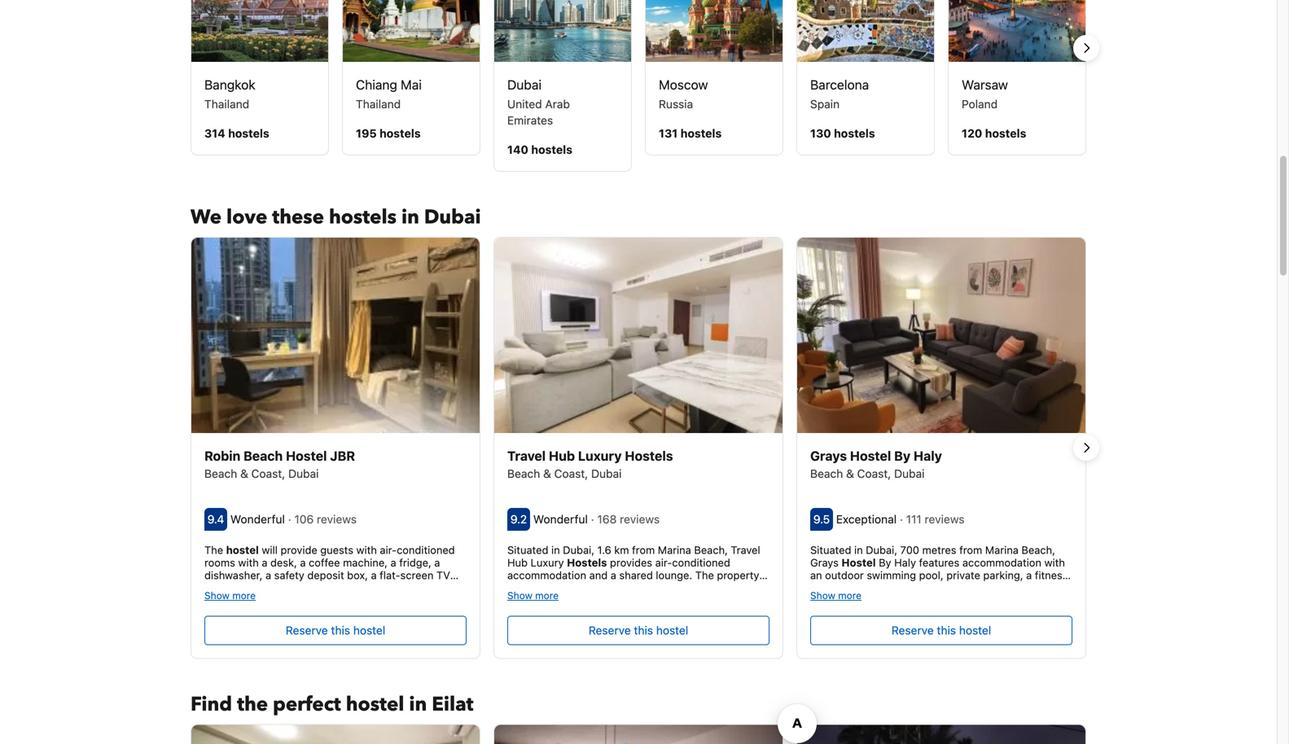 Task type: describe. For each thing, give the bounding box(es) containing it.
travel hub luxury hostels link
[[507, 446, 770, 466]]

eilat
[[432, 692, 474, 719]]

moscow
[[659, 77, 708, 92]]

the
[[237, 692, 268, 719]]

hostels for thailand
[[228, 126, 269, 140]]

travel inside travel hub luxury hostels beach & coast, dubai
[[507, 448, 546, 464]]

luxury inside travel hub luxury hostels beach & coast, dubai
[[578, 448, 622, 464]]

hub inside travel hub luxury hostels beach & coast, dubai
[[549, 448, 575, 464]]

robin
[[204, 448, 240, 464]]

120 hostels
[[962, 126, 1027, 140]]

coast, for beach
[[251, 467, 285, 480]]

120
[[962, 126, 983, 140]]

chiang mai thailand
[[356, 77, 422, 111]]

dubai, for hub
[[563, 544, 595, 556]]

& for hostel
[[846, 467, 854, 480]]

bangkok
[[204, 77, 256, 92]]

this for haly
[[937, 624, 956, 637]]

warsaw
[[962, 77, 1008, 92]]

situated in dubai, 1.6 km from marina beach, travel hub luxury
[[507, 544, 761, 569]]

111
[[906, 513, 922, 526]]

exceptional
[[836, 513, 897, 526]]

next image
[[1077, 38, 1096, 58]]

the hostel
[[204, 544, 259, 556]]

marina for grays hostel by haly
[[985, 544, 1019, 556]]

bangkok thailand
[[204, 77, 256, 111]]

by
[[894, 448, 911, 464]]

reserve this hostel for haly
[[892, 624, 991, 637]]

9.4 wonderful 106 reviews
[[207, 513, 360, 526]]

grays inside grays hostel by haly beach & coast, dubai
[[810, 448, 847, 464]]

dubai united arab emirates
[[507, 77, 570, 127]]

these
[[272, 204, 324, 231]]

metres
[[923, 544, 957, 556]]

9.5 exceptional 111 reviews
[[814, 513, 968, 526]]

hostels for russia
[[681, 126, 722, 140]]

hostel down exceptional
[[842, 557, 876, 569]]

robin beach hostel jbr section
[[191, 237, 481, 659]]

reserve for luxury
[[589, 624, 631, 637]]

rated exceptional element
[[836, 513, 900, 526]]

situated in dubai, 700 metres from marina beach, grays
[[810, 544, 1056, 569]]

thailand inside chiang mai thailand
[[356, 97, 401, 111]]

property types region
[[178, 237, 1100, 659]]

wonderful for hub
[[533, 513, 588, 526]]

love
[[226, 204, 267, 231]]

130
[[810, 126, 831, 140]]

show more for grays
[[810, 590, 862, 602]]

reserve this hostel for jbr
[[286, 624, 385, 637]]

reserve for by
[[892, 624, 934, 637]]

hostels for poland
[[985, 126, 1027, 140]]

from 111 reviews element
[[900, 513, 968, 526]]

9.5
[[814, 513, 830, 526]]

moscow image
[[646, 0, 783, 62]]

show for travel
[[507, 590, 533, 602]]

show more for travel
[[507, 590, 559, 602]]

hostel for travel
[[656, 624, 688, 637]]

dubai for travel hub luxury hostels
[[591, 467, 622, 480]]

beach, for grays hostel by haly
[[1022, 544, 1056, 556]]

poland
[[962, 97, 998, 111]]

moscow russia
[[659, 77, 708, 111]]

show more button for grays
[[810, 589, 862, 602]]

dubai inside dubai united arab emirates
[[507, 77, 542, 92]]

168
[[597, 513, 617, 526]]

warsaw poland
[[962, 77, 1008, 111]]

next image
[[1077, 438, 1096, 458]]

195
[[356, 126, 377, 140]]

coast, for hostel
[[857, 467, 891, 480]]

314 hostels
[[204, 126, 269, 140]]

coast, for hub
[[554, 467, 588, 480]]

we
[[191, 204, 222, 231]]

perfect
[[273, 692, 341, 719]]

rated wonderful element for beach
[[230, 513, 288, 526]]

show for grays
[[810, 590, 836, 602]]

dubai for grays hostel by haly
[[894, 467, 925, 480]]

in inside situated in dubai, 1.6 km from marina beach, travel hub luxury
[[551, 544, 560, 556]]

more for beach
[[232, 590, 256, 602]]

luxury inside situated in dubai, 1.6 km from marina beach, travel hub luxury
[[531, 557, 564, 569]]

warsaw image
[[949, 0, 1086, 62]]

beach, for travel hub luxury hostels
[[694, 544, 728, 556]]

reserve this hostel link for jbr
[[204, 616, 467, 646]]

featured hostel destinations region
[[178, 0, 1100, 172]]

thailand inside bangkok thailand
[[204, 97, 249, 111]]

warsaw section
[[948, 0, 1087, 155]]

arab
[[545, 97, 570, 111]]

700
[[901, 544, 920, 556]]



Task type: locate. For each thing, give the bounding box(es) containing it.
show more for robin
[[204, 590, 256, 602]]

2 horizontal spatial reviews
[[925, 513, 965, 526]]

& inside grays hostel by haly beach & coast, dubai
[[846, 467, 854, 480]]

hostel for robin
[[353, 624, 385, 637]]

grays hostel by haly beach & coast, dubai
[[810, 448, 942, 480]]

bangkok section
[[191, 0, 329, 155]]

dubai, for hostel
[[866, 544, 898, 556]]

reserve this hostel down situated in dubai, 700 metres from marina beach, grays
[[892, 624, 991, 637]]

find
[[191, 692, 232, 719]]

barcelona image
[[797, 0, 934, 62]]

hostel for grays
[[959, 624, 991, 637]]

1 reserve from the left
[[286, 624, 328, 637]]

luxury up 168
[[578, 448, 622, 464]]

show more button down 'scored 9.2' element
[[507, 589, 559, 602]]

marina
[[658, 544, 691, 556], [985, 544, 1019, 556]]

in inside situated in dubai, 700 metres from marina beach, grays
[[854, 544, 863, 556]]

this for jbr
[[331, 624, 350, 637]]

show more down the scored 9.5 'element'
[[810, 590, 862, 602]]

thailand down 'bangkok'
[[204, 97, 249, 111]]

2 coast, from the left
[[554, 467, 588, 480]]

this for hostels
[[634, 624, 653, 637]]

3 reserve this hostel from the left
[[892, 624, 991, 637]]

the
[[204, 544, 223, 556]]

show more inside travel hub luxury hostels section
[[507, 590, 559, 602]]

from for haly
[[960, 544, 983, 556]]

grays hostel by haly image
[[797, 238, 1086, 433]]

1 horizontal spatial hostels
[[625, 448, 673, 464]]

hostel inside grays hostel by haly beach & coast, dubai
[[850, 448, 891, 464]]

in
[[402, 204, 419, 231], [551, 544, 560, 556], [854, 544, 863, 556], [409, 692, 427, 719]]

hub
[[549, 448, 575, 464], [507, 557, 528, 569]]

2 from from the left
[[960, 544, 983, 556]]

2 reserve this hostel from the left
[[589, 624, 688, 637]]

show
[[204, 590, 230, 602], [507, 590, 533, 602], [810, 590, 836, 602]]

robin beach hostel jbr image
[[191, 238, 480, 433]]

& up 9.2 wonderful 168 reviews
[[543, 467, 551, 480]]

show down the
[[204, 590, 230, 602]]

1 horizontal spatial beach,
[[1022, 544, 1056, 556]]

wonderful inside travel hub luxury hostels section
[[533, 513, 588, 526]]

grays
[[810, 448, 847, 464], [810, 557, 839, 569]]

coast,
[[251, 467, 285, 480], [554, 467, 588, 480], [857, 467, 891, 480]]

robin beach hostel jbr beach & coast, dubai
[[204, 448, 355, 480]]

dubai for robin beach hostel jbr
[[288, 467, 319, 480]]

1 horizontal spatial thailand
[[356, 97, 401, 111]]

0 horizontal spatial reserve
[[286, 624, 328, 637]]

grays up '9.5'
[[810, 448, 847, 464]]

barcelona section
[[797, 0, 935, 155]]

& for beach
[[240, 467, 248, 480]]

& inside robin beach hostel jbr beach & coast, dubai
[[240, 467, 248, 480]]

2 more from the left
[[535, 590, 559, 602]]

rated wonderful element right 9.2
[[533, 513, 591, 526]]

3 & from the left
[[846, 467, 854, 480]]

0 horizontal spatial &
[[240, 467, 248, 480]]

1 reserve this hostel from the left
[[286, 624, 385, 637]]

reviews inside robin beach hostel jbr 'section'
[[317, 513, 357, 526]]

0 horizontal spatial dubai,
[[563, 544, 595, 556]]

scored 9.5 element
[[810, 508, 833, 531]]

0 horizontal spatial reviews
[[317, 513, 357, 526]]

beach right robin
[[244, 448, 283, 464]]

1 horizontal spatial wonderful
[[533, 513, 588, 526]]

hostel
[[226, 544, 259, 556], [353, 624, 385, 637], [656, 624, 688, 637], [959, 624, 991, 637], [346, 692, 404, 719]]

0 horizontal spatial luxury
[[531, 557, 564, 569]]

hostels right 195
[[380, 126, 421, 140]]

2 reviews from the left
[[620, 513, 660, 526]]

& inside travel hub luxury hostels beach & coast, dubai
[[543, 467, 551, 480]]

reviews right 106
[[317, 513, 357, 526]]

hostels for united
[[531, 143, 573, 156]]

1 rated wonderful element from the left
[[230, 513, 288, 526]]

1 vertical spatial hub
[[507, 557, 528, 569]]

130 hostels
[[810, 126, 875, 140]]

hostels inside chiang mai section
[[380, 126, 421, 140]]

2 horizontal spatial reserve this hostel
[[892, 624, 991, 637]]

from 168 reviews element
[[591, 513, 663, 526]]

dubai inside robin beach hostel jbr beach & coast, dubai
[[288, 467, 319, 480]]

2 horizontal spatial reserve this hostel link
[[810, 616, 1073, 646]]

situated inside situated in dubai, 1.6 km from marina beach, travel hub luxury
[[507, 544, 549, 556]]

reserve this hostel link up find the perfect hostel in eilat
[[204, 616, 467, 646]]

1 coast, from the left
[[251, 467, 285, 480]]

reserve this hostel down situated in dubai, 1.6 km from marina beach, travel hub luxury
[[589, 624, 688, 637]]

jbr
[[330, 448, 355, 464]]

hostels right 130 at top
[[834, 126, 875, 140]]

1 beach, from the left
[[694, 544, 728, 556]]

1 show more from the left
[[204, 590, 256, 602]]

hostels
[[625, 448, 673, 464], [567, 557, 607, 569]]

this
[[331, 624, 350, 637], [634, 624, 653, 637], [937, 624, 956, 637]]

travel hub luxury hostels beach & coast, dubai
[[507, 448, 673, 480]]

hostels inside travel hub luxury hostels beach & coast, dubai
[[625, 448, 673, 464]]

marina right km
[[658, 544, 691, 556]]

reserve this hostel for hostels
[[589, 624, 688, 637]]

situated inside situated in dubai, 700 metres from marina beach, grays
[[810, 544, 852, 556]]

reviews inside grays hostel by haly section
[[925, 513, 965, 526]]

show more button down the scored 9.5 'element'
[[810, 589, 862, 602]]

140 hostels
[[507, 143, 573, 156]]

reserve this hostel link
[[204, 616, 467, 646], [507, 616, 770, 646], [810, 616, 1073, 646]]

show for robin
[[204, 590, 230, 602]]

3 this from the left
[[937, 624, 956, 637]]

from for hostels
[[632, 544, 655, 556]]

1 wonderful from the left
[[230, 513, 285, 526]]

2 horizontal spatial coast,
[[857, 467, 891, 480]]

1 horizontal spatial this
[[634, 624, 653, 637]]

united
[[507, 97, 542, 111]]

grays down the scored 9.5 'element'
[[810, 557, 839, 569]]

beach inside travel hub luxury hostels beach & coast, dubai
[[507, 467, 540, 480]]

1 vertical spatial hostels
[[567, 557, 607, 569]]

luxury down 9.2 wonderful 168 reviews
[[531, 557, 564, 569]]

coast, up rated exceptional element
[[857, 467, 891, 480]]

rated wonderful element up the hostel
[[230, 513, 288, 526]]

0 vertical spatial hostels
[[625, 448, 673, 464]]

0 vertical spatial hub
[[549, 448, 575, 464]]

1 horizontal spatial situated
[[810, 544, 852, 556]]

1.6
[[598, 544, 612, 556]]

hostels inside barcelona section
[[834, 126, 875, 140]]

reviews right 111
[[925, 513, 965, 526]]

more inside grays hostel by haly section
[[838, 590, 862, 602]]

dubai,
[[563, 544, 595, 556], [866, 544, 898, 556]]

situated
[[507, 544, 549, 556], [810, 544, 852, 556]]

situated for travel
[[507, 544, 549, 556]]

3 reserve from the left
[[892, 624, 934, 637]]

travel hub luxury hostels image
[[494, 238, 783, 433]]

more for hub
[[535, 590, 559, 602]]

reserve this hostel up find the perfect hostel in eilat
[[286, 624, 385, 637]]

1 horizontal spatial rated wonderful element
[[533, 513, 591, 526]]

2 show from the left
[[507, 590, 533, 602]]

1 horizontal spatial reserve this hostel
[[589, 624, 688, 637]]

0 horizontal spatial show
[[204, 590, 230, 602]]

we love these hostels in dubai
[[191, 204, 481, 231]]

from 106 reviews element
[[288, 513, 360, 526]]

2 reserve from the left
[[589, 624, 631, 637]]

robin beach hostel jbr link
[[204, 446, 467, 466]]

marina right metres
[[985, 544, 1019, 556]]

dubai, inside situated in dubai, 700 metres from marina beach, grays
[[866, 544, 898, 556]]

1 marina from the left
[[658, 544, 691, 556]]

1 horizontal spatial reviews
[[620, 513, 660, 526]]

1 dubai, from the left
[[563, 544, 595, 556]]

1 & from the left
[[240, 467, 248, 480]]

hostels for spain
[[834, 126, 875, 140]]

1 horizontal spatial luxury
[[578, 448, 622, 464]]

wonderful inside robin beach hostel jbr 'section'
[[230, 513, 285, 526]]

coast, inside travel hub luxury hostels beach & coast, dubai
[[554, 467, 588, 480]]

barcelona spain
[[810, 77, 869, 111]]

hostels right 140
[[531, 143, 573, 156]]

haly
[[914, 448, 942, 464]]

dubai
[[507, 77, 542, 92], [424, 204, 481, 231], [288, 467, 319, 480], [591, 467, 622, 480], [894, 467, 925, 480]]

show more button down the hostel
[[204, 589, 256, 602]]

show more button inside travel hub luxury hostels section
[[507, 589, 559, 602]]

from inside situated in dubai, 1.6 km from marina beach, travel hub luxury
[[632, 544, 655, 556]]

grays inside situated in dubai, 700 metres from marina beach, grays
[[810, 557, 839, 569]]

reserve inside grays hostel by haly section
[[892, 624, 934, 637]]

0 horizontal spatial situated
[[507, 544, 549, 556]]

1 show from the left
[[204, 590, 230, 602]]

&
[[240, 467, 248, 480], [543, 467, 551, 480], [846, 467, 854, 480]]

0 horizontal spatial hub
[[507, 557, 528, 569]]

hub inside situated in dubai, 1.6 km from marina beach, travel hub luxury
[[507, 557, 528, 569]]

2 beach, from the left
[[1022, 544, 1056, 556]]

hostels for mai
[[380, 126, 421, 140]]

2 grays from the top
[[810, 557, 839, 569]]

hostels right 314
[[228, 126, 269, 140]]

reserve this hostel link for hostels
[[507, 616, 770, 646]]

mai
[[401, 77, 422, 92]]

1 horizontal spatial show
[[507, 590, 533, 602]]

show more button inside grays hostel by haly section
[[810, 589, 862, 602]]

dubai, inside situated in dubai, 1.6 km from marina beach, travel hub luxury
[[563, 544, 595, 556]]

dubai, left 700
[[866, 544, 898, 556]]

2 this from the left
[[634, 624, 653, 637]]

1 horizontal spatial hub
[[549, 448, 575, 464]]

dubai inside grays hostel by haly beach & coast, dubai
[[894, 467, 925, 480]]

situated down 'scored 9.2' element
[[507, 544, 549, 556]]

this down situated in dubai, 1.6 km from marina beach, travel hub luxury
[[634, 624, 653, 637]]

2 horizontal spatial show more button
[[810, 589, 862, 602]]

0 vertical spatial travel
[[507, 448, 546, 464]]

1 horizontal spatial more
[[535, 590, 559, 602]]

km
[[614, 544, 629, 556]]

hostels right 131
[[681, 126, 722, 140]]

show down the scored 9.5 'element'
[[810, 590, 836, 602]]

0 vertical spatial grays
[[810, 448, 847, 464]]

rated wonderful element
[[230, 513, 288, 526], [533, 513, 591, 526]]

wonderful for beach
[[230, 513, 285, 526]]

beach up '9.5'
[[810, 467, 843, 480]]

travel hub luxury hostels section
[[494, 237, 784, 659]]

thailand down chiang
[[356, 97, 401, 111]]

0 horizontal spatial more
[[232, 590, 256, 602]]

1 reviews from the left
[[317, 513, 357, 526]]

coast, up 9.2 wonderful 168 reviews
[[554, 467, 588, 480]]

wonderful
[[230, 513, 285, 526], [533, 513, 588, 526]]

show more button for robin
[[204, 589, 256, 602]]

3 more from the left
[[838, 590, 862, 602]]

hub down 'scored 9.2' element
[[507, 557, 528, 569]]

reviews for jbr
[[317, 513, 357, 526]]

2 show more from the left
[[507, 590, 559, 602]]

marina for travel hub luxury hostels
[[658, 544, 691, 556]]

2 horizontal spatial reserve
[[892, 624, 934, 637]]

0 horizontal spatial rated wonderful element
[[230, 513, 288, 526]]

beach, inside situated in dubai, 700 metres from marina beach, grays
[[1022, 544, 1056, 556]]

beach
[[244, 448, 283, 464], [204, 467, 237, 480], [507, 467, 540, 480], [810, 467, 843, 480]]

grays hostel by haly section
[[797, 237, 1087, 659]]

scored 9.2 element
[[507, 508, 530, 531]]

beach,
[[694, 544, 728, 556], [1022, 544, 1056, 556]]

beach, inside situated in dubai, 1.6 km from marina beach, travel hub luxury
[[694, 544, 728, 556]]

this down situated in dubai, 700 metres from marina beach, grays
[[937, 624, 956, 637]]

reviews for haly
[[925, 513, 965, 526]]

dubai inside travel hub luxury hostels beach & coast, dubai
[[591, 467, 622, 480]]

reviews for hostels
[[620, 513, 660, 526]]

reserve this hostel link down situated in dubai, 700 metres from marina beach, grays
[[810, 616, 1073, 646]]

more inside robin beach hostel jbr 'section'
[[232, 590, 256, 602]]

thailand
[[204, 97, 249, 111], [356, 97, 401, 111]]

emirates
[[507, 113, 553, 127]]

this inside grays hostel by haly section
[[937, 624, 956, 637]]

this inside robin beach hostel jbr 'section'
[[331, 624, 350, 637]]

& down robin
[[240, 467, 248, 480]]

0 vertical spatial luxury
[[578, 448, 622, 464]]

beach for grays
[[810, 467, 843, 480]]

2 dubai, from the left
[[866, 544, 898, 556]]

hostel left by
[[850, 448, 891, 464]]

reserve down situated in dubai, 1.6 km from marina beach, travel hub luxury
[[589, 624, 631, 637]]

moscow section
[[645, 0, 784, 155]]

1 vertical spatial grays
[[810, 557, 839, 569]]

reserve up perfect
[[286, 624, 328, 637]]

reserve this hostel inside grays hostel by haly section
[[892, 624, 991, 637]]

2 rated wonderful element from the left
[[533, 513, 591, 526]]

show inside robin beach hostel jbr 'section'
[[204, 590, 230, 602]]

reserve down situated in dubai, 700 metres from marina beach, grays
[[892, 624, 934, 637]]

hostels up from 168 reviews element
[[625, 448, 673, 464]]

show more button inside robin beach hostel jbr 'section'
[[204, 589, 256, 602]]

1 from from the left
[[632, 544, 655, 556]]

0 horizontal spatial coast,
[[251, 467, 285, 480]]

0 horizontal spatial beach,
[[694, 544, 728, 556]]

9.2
[[511, 513, 527, 526]]

reserve for hostel
[[286, 624, 328, 637]]

reserve this hostel link down situated in dubai, 1.6 km from marina beach, travel hub luxury
[[507, 616, 770, 646]]

& up exceptional
[[846, 467, 854, 480]]

1 this from the left
[[331, 624, 350, 637]]

1 horizontal spatial travel
[[731, 544, 761, 556]]

show inside grays hostel by haly section
[[810, 590, 836, 602]]

0 horizontal spatial reserve this hostel link
[[204, 616, 467, 646]]

dubai, left 1.6
[[563, 544, 595, 556]]

show more
[[204, 590, 256, 602], [507, 590, 559, 602], [810, 590, 862, 602]]

reviews right 168
[[620, 513, 660, 526]]

0 horizontal spatial travel
[[507, 448, 546, 464]]

1 reserve this hostel link from the left
[[204, 616, 467, 646]]

1 show more button from the left
[[204, 589, 256, 602]]

3 show from the left
[[810, 590, 836, 602]]

dubai section
[[494, 0, 632, 172]]

1 horizontal spatial &
[[543, 467, 551, 480]]

travel inside situated in dubai, 1.6 km from marina beach, travel hub luxury
[[731, 544, 761, 556]]

1 horizontal spatial dubai,
[[866, 544, 898, 556]]

dubai image
[[494, 0, 631, 62]]

hostels right "these"
[[329, 204, 397, 231]]

wonderful up the hostel
[[230, 513, 285, 526]]

1 grays from the top
[[810, 448, 847, 464]]

hostels down 1.6
[[567, 557, 607, 569]]

1 horizontal spatial reserve this hostel link
[[507, 616, 770, 646]]

hostel inside robin beach hostel jbr beach & coast, dubai
[[286, 448, 327, 464]]

find the perfect hostel in eilat
[[191, 692, 474, 719]]

1 horizontal spatial show more
[[507, 590, 559, 602]]

0 horizontal spatial show more button
[[204, 589, 256, 602]]

beach for robin
[[204, 467, 237, 480]]

from
[[632, 544, 655, 556], [960, 544, 983, 556]]

131
[[659, 126, 678, 140]]

show more button for travel
[[507, 589, 559, 602]]

reviews inside travel hub luxury hostels section
[[620, 513, 660, 526]]

314
[[204, 126, 225, 140]]

1 horizontal spatial marina
[[985, 544, 1019, 556]]

reserve inside travel hub luxury hostels section
[[589, 624, 631, 637]]

more
[[232, 590, 256, 602], [535, 590, 559, 602], [838, 590, 862, 602]]

beach up 9.2
[[507, 467, 540, 480]]

hub up 9.2 wonderful 168 reviews
[[549, 448, 575, 464]]

reserve this hostel
[[286, 624, 385, 637], [589, 624, 688, 637], [892, 624, 991, 637]]

131 hostels
[[659, 126, 722, 140]]

barcelona
[[810, 77, 869, 92]]

hostels inside 'bangkok' section
[[228, 126, 269, 140]]

reserve this hostel inside travel hub luxury hostels section
[[589, 624, 688, 637]]

bangkok image
[[191, 0, 328, 62]]

2 horizontal spatial more
[[838, 590, 862, 602]]

hostels inside moscow section
[[681, 126, 722, 140]]

0 horizontal spatial marina
[[658, 544, 691, 556]]

2 horizontal spatial show more
[[810, 590, 862, 602]]

1 situated from the left
[[507, 544, 549, 556]]

show more inside grays hostel by haly section
[[810, 590, 862, 602]]

wonderful right 9.2
[[533, 513, 588, 526]]

grays hostel by haly link
[[810, 446, 1073, 466]]

show down 'scored 9.2' element
[[507, 590, 533, 602]]

1 horizontal spatial show more button
[[507, 589, 559, 602]]

1 vertical spatial luxury
[[531, 557, 564, 569]]

2 horizontal spatial &
[[846, 467, 854, 480]]

106
[[294, 513, 314, 526]]

scored 9.4 element
[[204, 508, 227, 531]]

beach inside grays hostel by haly beach & coast, dubai
[[810, 467, 843, 480]]

coast, inside grays hostel by haly beach & coast, dubai
[[857, 467, 891, 480]]

travel
[[507, 448, 546, 464], [731, 544, 761, 556]]

1 more from the left
[[232, 590, 256, 602]]

show more inside robin beach hostel jbr 'section'
[[204, 590, 256, 602]]

0 horizontal spatial this
[[331, 624, 350, 637]]

0 horizontal spatial hostels
[[567, 557, 607, 569]]

show more button
[[204, 589, 256, 602], [507, 589, 559, 602], [810, 589, 862, 602]]

2 & from the left
[[543, 467, 551, 480]]

russia
[[659, 97, 693, 111]]

3 coast, from the left
[[857, 467, 891, 480]]

reserve this hostel inside robin beach hostel jbr 'section'
[[286, 624, 385, 637]]

0 horizontal spatial show more
[[204, 590, 256, 602]]

2 horizontal spatial show
[[810, 590, 836, 602]]

reserve this hostel link for haly
[[810, 616, 1073, 646]]

3 reviews from the left
[[925, 513, 965, 526]]

2 thailand from the left
[[356, 97, 401, 111]]

2 situated from the left
[[810, 544, 852, 556]]

marina inside situated in dubai, 1.6 km from marina beach, travel hub luxury
[[658, 544, 691, 556]]

2 marina from the left
[[985, 544, 1019, 556]]

more inside travel hub luxury hostels section
[[535, 590, 559, 602]]

hostels inside warsaw section
[[985, 126, 1027, 140]]

1 vertical spatial travel
[[731, 544, 761, 556]]

hostel left jbr
[[286, 448, 327, 464]]

0 horizontal spatial reserve this hostel
[[286, 624, 385, 637]]

hostels inside dubai section
[[531, 143, 573, 156]]

from inside situated in dubai, 700 metres from marina beach, grays
[[960, 544, 983, 556]]

140
[[507, 143, 529, 156]]

chiang
[[356, 77, 397, 92]]

1 thailand from the left
[[204, 97, 249, 111]]

0 horizontal spatial from
[[632, 544, 655, 556]]

2 reserve this hostel link from the left
[[507, 616, 770, 646]]

show more down 'scored 9.2' element
[[507, 590, 559, 602]]

9.2 wonderful 168 reviews
[[511, 513, 663, 526]]

1 horizontal spatial from
[[960, 544, 983, 556]]

show inside travel hub luxury hostels section
[[507, 590, 533, 602]]

2 horizontal spatial this
[[937, 624, 956, 637]]

rated wonderful element for hub
[[533, 513, 591, 526]]

show more down the hostel
[[204, 590, 256, 602]]

reserve
[[286, 624, 328, 637], [589, 624, 631, 637], [892, 624, 934, 637]]

1 horizontal spatial coast,
[[554, 467, 588, 480]]

3 show more from the left
[[810, 590, 862, 602]]

this inside travel hub luxury hostels section
[[634, 624, 653, 637]]

reserve inside robin beach hostel jbr 'section'
[[286, 624, 328, 637]]

this up find the perfect hostel in eilat
[[331, 624, 350, 637]]

195 hostels
[[356, 126, 421, 140]]

9.4
[[207, 513, 224, 526]]

coast, inside robin beach hostel jbr beach & coast, dubai
[[251, 467, 285, 480]]

& for hub
[[543, 467, 551, 480]]

hostels right 120
[[985, 126, 1027, 140]]

more for hostel
[[838, 590, 862, 602]]

reviews
[[317, 513, 357, 526], [620, 513, 660, 526], [925, 513, 965, 526]]

spain
[[810, 97, 840, 111]]

luxury
[[578, 448, 622, 464], [531, 557, 564, 569]]

0 horizontal spatial wonderful
[[230, 513, 285, 526]]

2 wonderful from the left
[[533, 513, 588, 526]]

beach down robin
[[204, 467, 237, 480]]

coast, up 9.4 wonderful 106 reviews
[[251, 467, 285, 480]]

situated for grays
[[810, 544, 852, 556]]

3 reserve this hostel link from the left
[[810, 616, 1073, 646]]

hostel
[[286, 448, 327, 464], [850, 448, 891, 464], [842, 557, 876, 569]]

chiang mai image
[[343, 0, 480, 62]]

beach for travel
[[507, 467, 540, 480]]

from right metres
[[960, 544, 983, 556]]

1 horizontal spatial reserve
[[589, 624, 631, 637]]

from right km
[[632, 544, 655, 556]]

marina inside situated in dubai, 700 metres from marina beach, grays
[[985, 544, 1019, 556]]

chiang mai section
[[342, 0, 481, 155]]

situated down the scored 9.5 'element'
[[810, 544, 852, 556]]

2 show more button from the left
[[507, 589, 559, 602]]

3 show more button from the left
[[810, 589, 862, 602]]

0 horizontal spatial thailand
[[204, 97, 249, 111]]

hostels
[[228, 126, 269, 140], [380, 126, 421, 140], [681, 126, 722, 140], [834, 126, 875, 140], [985, 126, 1027, 140], [531, 143, 573, 156], [329, 204, 397, 231]]



Task type: vqa. For each thing, say whether or not it's contained in the screenshot.


